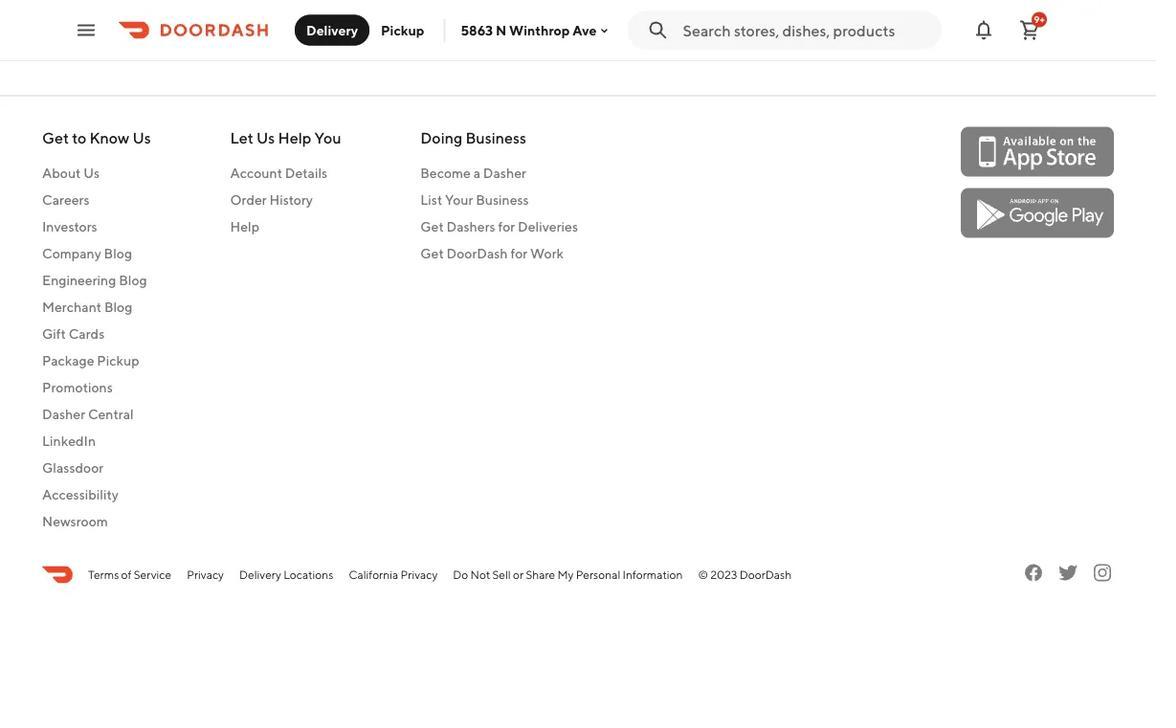 Task type: locate. For each thing, give the bounding box(es) containing it.
details
[[285, 165, 327, 181]]

doordash
[[446, 246, 508, 261], [740, 569, 792, 582]]

pickup button
[[369, 15, 436, 45]]

about us link
[[42, 164, 151, 183]]

2 horizontal spatial us
[[256, 129, 275, 147]]

0 vertical spatial help
[[278, 129, 311, 147]]

privacy right service
[[187, 569, 224, 582]]

newsroom
[[42, 514, 108, 529]]

doordash right 2023
[[740, 569, 792, 582]]

get
[[42, 129, 69, 147], [420, 219, 444, 235], [420, 246, 444, 261]]

promotions
[[42, 380, 113, 395]]

doing
[[420, 129, 462, 147]]

order history link
[[230, 191, 341, 210]]

service
[[134, 569, 171, 582]]

blog for merchant blog
[[104, 299, 132, 315]]

business up become a dasher link
[[466, 129, 526, 147]]

your
[[445, 192, 473, 208]]

dasher central
[[42, 406, 134, 422]]

us right let
[[256, 129, 275, 147]]

1 horizontal spatial doordash
[[740, 569, 792, 582]]

let us help you
[[230, 129, 341, 147]]

help
[[278, 129, 311, 147], [230, 219, 259, 235]]

promotions link
[[42, 378, 151, 397]]

california privacy
[[349, 569, 438, 582]]

0 vertical spatial pickup
[[381, 22, 424, 38]]

notification bell image
[[972, 19, 995, 42]]

become
[[420, 165, 471, 181]]

dasher
[[483, 165, 526, 181], [42, 406, 85, 422]]

0 horizontal spatial delivery
[[239, 569, 281, 582]]

1 vertical spatial dasher
[[42, 406, 85, 422]]

delivery button
[[295, 15, 369, 45]]

doordash on facebook image
[[1022, 562, 1045, 585]]

list your business link
[[420, 191, 578, 210]]

a
[[473, 165, 481, 181]]

help left you
[[278, 129, 311, 147]]

us
[[133, 129, 151, 147], [256, 129, 275, 147], [83, 165, 100, 181]]

get to know us
[[42, 129, 151, 147]]

1 vertical spatial for
[[511, 246, 528, 261]]

for left work
[[511, 246, 528, 261]]

1 vertical spatial help
[[230, 219, 259, 235]]

0 vertical spatial doordash
[[446, 246, 508, 261]]

gift cards link
[[42, 325, 151, 344]]

delivery left locations
[[239, 569, 281, 582]]

blog down investors link at the top of page
[[104, 246, 132, 261]]

2 vertical spatial get
[[420, 246, 444, 261]]

2023
[[711, 569, 737, 582]]

1 vertical spatial get
[[420, 219, 444, 235]]

1 vertical spatial business
[[476, 192, 529, 208]]

accessibility link
[[42, 485, 151, 505]]

dasher up the 'list your business' link
[[483, 165, 526, 181]]

1 vertical spatial blog
[[119, 272, 147, 288]]

0 horizontal spatial pickup
[[97, 353, 139, 369]]

0 horizontal spatial us
[[83, 165, 100, 181]]

0 vertical spatial delivery
[[306, 22, 358, 38]]

doordash down dashers
[[446, 246, 508, 261]]

business
[[466, 129, 526, 147], [476, 192, 529, 208]]

list
[[420, 192, 442, 208]]

privacy left 'do'
[[401, 569, 438, 582]]

about us
[[42, 165, 100, 181]]

2 vertical spatial blog
[[104, 299, 132, 315]]

1 vertical spatial pickup
[[97, 353, 139, 369]]

delivery locations
[[239, 569, 333, 582]]

0 vertical spatial get
[[42, 129, 69, 147]]

delivery
[[306, 22, 358, 38], [239, 569, 281, 582]]

us up careers link
[[83, 165, 100, 181]]

gift
[[42, 326, 66, 342]]

0 vertical spatial blog
[[104, 246, 132, 261]]

us for about us
[[83, 165, 100, 181]]

my
[[558, 569, 574, 582]]

dasher up the "linkedin"
[[42, 406, 85, 422]]

delivery inside button
[[306, 22, 358, 38]]

you
[[315, 129, 341, 147]]

engineering blog link
[[42, 271, 151, 290]]

2 privacy from the left
[[401, 569, 438, 582]]

become a dasher link
[[420, 164, 578, 183]]

1 horizontal spatial delivery
[[306, 22, 358, 38]]

blog
[[104, 246, 132, 261], [119, 272, 147, 288], [104, 299, 132, 315]]

© 2023 doordash
[[698, 569, 792, 582]]

delivery inside "link"
[[239, 569, 281, 582]]

of
[[121, 569, 132, 582]]

us for let us help you
[[256, 129, 275, 147]]

ave
[[573, 22, 597, 38]]

get doordash for work
[[420, 246, 564, 261]]

get for get dashers for deliveries
[[420, 219, 444, 235]]

linkedin
[[42, 433, 96, 449]]

business down become a dasher link
[[476, 192, 529, 208]]

0 items, open order cart image
[[1018, 19, 1041, 42]]

pickup down the "gift cards" link
[[97, 353, 139, 369]]

1 horizontal spatial privacy
[[401, 569, 438, 582]]

delivery for delivery locations
[[239, 569, 281, 582]]

deliveries
[[518, 219, 578, 235]]

do
[[453, 569, 468, 582]]

1 horizontal spatial pickup
[[381, 22, 424, 38]]

delivery for delivery
[[306, 22, 358, 38]]

help down order at top left
[[230, 219, 259, 235]]

to
[[72, 129, 86, 147]]

0 vertical spatial business
[[466, 129, 526, 147]]

account details
[[230, 165, 327, 181]]

privacy
[[187, 569, 224, 582], [401, 569, 438, 582]]

0 vertical spatial dasher
[[483, 165, 526, 181]]

for for doordash
[[511, 246, 528, 261]]

0 vertical spatial for
[[498, 219, 515, 235]]

company
[[42, 246, 101, 261]]

history
[[269, 192, 313, 208]]

let
[[230, 129, 253, 147]]

0 horizontal spatial help
[[230, 219, 259, 235]]

0 horizontal spatial privacy
[[187, 569, 224, 582]]

order history
[[230, 192, 313, 208]]

1 vertical spatial delivery
[[239, 569, 281, 582]]

terms
[[88, 569, 119, 582]]

delivery left pickup button
[[306, 22, 358, 38]]

pickup right delivery button
[[381, 22, 424, 38]]

1 privacy from the left
[[187, 569, 224, 582]]

package
[[42, 353, 94, 369]]

list your business
[[420, 192, 529, 208]]

become a dasher
[[420, 165, 526, 181]]

blog down "company blog" link
[[119, 272, 147, 288]]

us right "know"
[[133, 129, 151, 147]]

pickup
[[381, 22, 424, 38], [97, 353, 139, 369]]

blog down engineering blog link
[[104, 299, 132, 315]]

for down the 'list your business' link
[[498, 219, 515, 235]]

terms of service link
[[88, 567, 171, 584]]

for
[[498, 219, 515, 235], [511, 246, 528, 261]]



Task type: describe. For each thing, give the bounding box(es) containing it.
5863
[[461, 22, 493, 38]]

company blog link
[[42, 244, 151, 263]]

open menu image
[[75, 19, 98, 42]]

information
[[623, 569, 683, 582]]

1 horizontal spatial us
[[133, 129, 151, 147]]

get for get to know us
[[42, 129, 69, 147]]

dasher central link
[[42, 405, 151, 424]]

central
[[88, 406, 134, 422]]

know
[[89, 129, 129, 147]]

sell
[[492, 569, 511, 582]]

investors
[[42, 219, 97, 235]]

do not sell or share my personal information link
[[453, 567, 683, 584]]

doordash on twitter image
[[1057, 562, 1080, 585]]

california
[[349, 569, 398, 582]]

9+
[[1034, 14, 1045, 25]]

engineering
[[42, 272, 116, 288]]

get dashers for deliveries link
[[420, 217, 578, 237]]

1 horizontal spatial help
[[278, 129, 311, 147]]

share
[[526, 569, 555, 582]]

company blog
[[42, 246, 132, 261]]

california privacy link
[[349, 567, 438, 584]]

engineering blog
[[42, 272, 147, 288]]

order
[[230, 192, 267, 208]]

package pickup link
[[42, 351, 151, 371]]

about
[[42, 165, 81, 181]]

glassdoor
[[42, 460, 104, 476]]

0 horizontal spatial doordash
[[446, 246, 508, 261]]

terms of service
[[88, 569, 171, 582]]

0 horizontal spatial dasher
[[42, 406, 85, 422]]

9+ button
[[1011, 11, 1049, 49]]

n
[[496, 22, 506, 38]]

blog for company blog
[[104, 246, 132, 261]]

blog for engineering blog
[[119, 272, 147, 288]]

privacy inside the california privacy link
[[401, 569, 438, 582]]

investors link
[[42, 217, 151, 237]]

cards
[[69, 326, 105, 342]]

merchant blog
[[42, 299, 132, 315]]

locations
[[283, 569, 333, 582]]

personal
[[576, 569, 620, 582]]

do not sell or share my personal information
[[453, 569, 683, 582]]

account details link
[[230, 164, 341, 183]]

for for dashers
[[498, 219, 515, 235]]

merchant
[[42, 299, 102, 315]]

dashers
[[446, 219, 495, 235]]

get for get doordash for work
[[420, 246, 444, 261]]

privacy link
[[187, 567, 224, 584]]

careers
[[42, 192, 90, 208]]

©
[[698, 569, 708, 582]]

help link
[[230, 217, 341, 237]]

careers link
[[42, 191, 151, 210]]

glassdoor link
[[42, 459, 151, 478]]

doing business
[[420, 129, 526, 147]]

get dashers for deliveries
[[420, 219, 578, 235]]

accessibility
[[42, 487, 119, 503]]

newsroom link
[[42, 512, 151, 531]]

1 vertical spatial doordash
[[740, 569, 792, 582]]

or
[[513, 569, 524, 582]]

winthrop
[[509, 22, 570, 38]]

merchant blog link
[[42, 298, 151, 317]]

work
[[530, 246, 564, 261]]

gift cards
[[42, 326, 105, 342]]

5863 n winthrop ave
[[461, 22, 597, 38]]

get doordash for work link
[[420, 244, 578, 263]]

package pickup
[[42, 353, 139, 369]]

1 horizontal spatial dasher
[[483, 165, 526, 181]]

delivery locations link
[[239, 567, 333, 584]]

pickup inside button
[[381, 22, 424, 38]]

linkedin link
[[42, 432, 151, 451]]

5863 n winthrop ave button
[[461, 22, 612, 38]]

not
[[471, 569, 490, 582]]

Store search: begin typing to search for stores available on DoorDash text field
[[683, 20, 930, 41]]

doordash on instagram image
[[1091, 562, 1114, 585]]

account
[[230, 165, 282, 181]]



Task type: vqa. For each thing, say whether or not it's contained in the screenshot.
Work
yes



